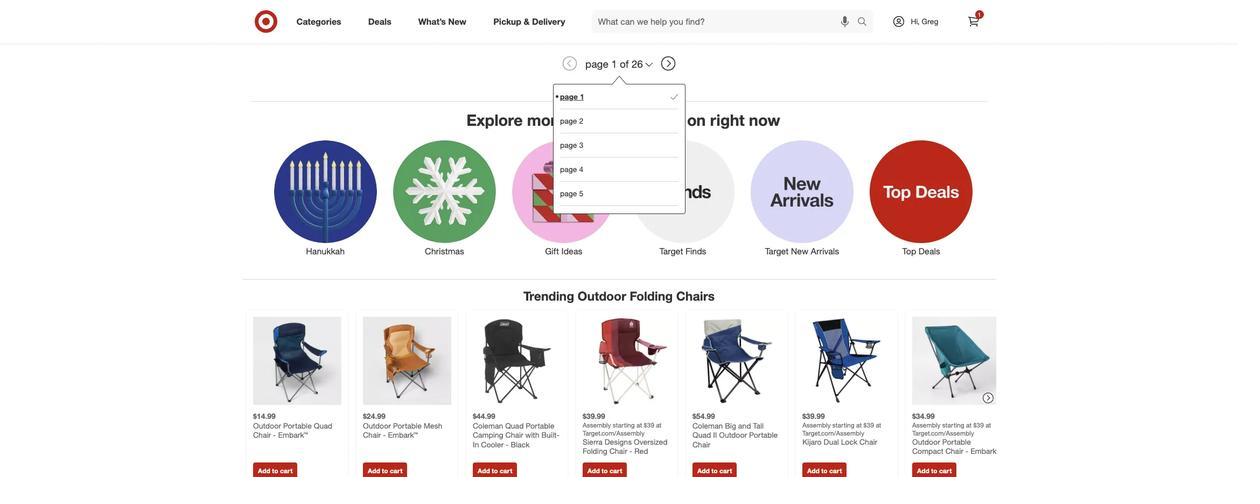 Task type: vqa. For each thing, say whether or not it's contained in the screenshot.
the bottom you
no



Task type: locate. For each thing, give the bounding box(es) containing it.
chair inside $34.99 assembly starting at $39 at target.com/assembly outdoor portable compact chair - embark™
[[945, 447, 963, 456]]

outdoor
[[578, 289, 626, 304], [253, 421, 281, 430], [363, 421, 391, 430], [719, 431, 747, 440], [912, 437, 940, 447]]

2 vertical spatial 1
[[580, 92, 584, 101]]

assembly down $34.99
[[912, 421, 940, 429]]

1 $39.99 from the left
[[582, 412, 605, 421]]

page 1
[[560, 92, 584, 101]]

quad inside $54.99 coleman big and tall quad ii outdoor portable chair
[[692, 431, 711, 440]]

$39.99 assembly starting at $39 at target.com/assembly kijaro dual lock chair
[[802, 412, 881, 447]]

chair inside $14.99 outdoor portable quad chair - embark™
[[253, 431, 271, 440]]

0 horizontal spatial 1
[[580, 92, 584, 101]]

1 coleman from the left
[[473, 421, 503, 430]]

embark™ inside $24.99 outdoor portable mesh chair - embark™
[[388, 431, 418, 440]]

outdoor inside $34.99 assembly starting at $39 at target.com/assembly outdoor portable compact chair - embark™
[[912, 437, 940, 447]]

deals left what's
[[368, 16, 391, 27]]

2 horizontal spatial starting
[[942, 421, 964, 429]]

assembly inside "$39.99 assembly starting at $39 at target.com/assembly kijaro dual lock chair"
[[802, 421, 830, 429]]

$34.99
[[912, 412, 935, 421]]

chair down $54.99
[[692, 440, 710, 449]]

0 horizontal spatial $39
[[644, 421, 654, 429]]

$39.99
[[582, 412, 605, 421], [802, 412, 825, 421]]

new
[[448, 16, 466, 27], [791, 246, 808, 257]]

chair inside $54.99 coleman big and tall quad ii outdoor portable chair
[[692, 440, 710, 449]]

on
[[687, 111, 706, 130]]

0 horizontal spatial target
[[660, 246, 683, 257]]

explore more of what's going on right now
[[467, 111, 780, 130]]

1 vertical spatial new
[[791, 246, 808, 257]]

1 vertical spatial folding
[[582, 447, 607, 456]]

3
[[579, 141, 583, 150]]

coleman quad portable camping chair with built-in cooler - black image
[[473, 317, 561, 405], [473, 317, 561, 405]]

coleman big and tall quad ii outdoor portable chair image
[[692, 317, 781, 405], [692, 317, 781, 405]]

page left 2
[[560, 117, 577, 126]]

kijaro
[[802, 437, 821, 447]]

1 $39 from the left
[[644, 421, 654, 429]]

0 horizontal spatial new
[[448, 16, 466, 27]]

2 target.com/assembly from the left
[[802, 429, 864, 437]]

of inside dropdown button
[[620, 58, 629, 70]]

1 horizontal spatial 1
[[611, 58, 617, 70]]

page 4
[[560, 165, 583, 174]]

outdoor down big
[[719, 431, 747, 440]]

1 right 'greg'
[[978, 11, 981, 18]]

what's
[[589, 111, 637, 130]]

2 $39 from the left
[[863, 421, 874, 429]]

outdoor right trending
[[578, 289, 626, 304]]

0 horizontal spatial $39.99
[[582, 412, 605, 421]]

page for page 6
[[560, 214, 577, 223]]

starting for designs
[[613, 421, 635, 429]]

what's new
[[418, 16, 466, 27]]

chair right compact
[[945, 447, 963, 456]]

of left 26 at the top right of page
[[620, 58, 629, 70]]

right
[[710, 111, 745, 130]]

target.com/assembly for designs
[[582, 429, 644, 437]]

outdoor inside $54.99 coleman big and tall quad ii outdoor portable chair
[[719, 431, 747, 440]]

target.com/assembly for portable
[[912, 429, 974, 437]]

page for page 1
[[560, 92, 578, 101]]

chair inside "$39.99 assembly starting at $39 at target.com/assembly kijaro dual lock chair"
[[859, 437, 877, 447]]

$14.99 outdoor portable quad chair - embark™
[[253, 412, 332, 440]]

2 horizontal spatial target.com/assembly
[[912, 429, 974, 437]]

3 starting from the left
[[942, 421, 964, 429]]

1 horizontal spatial target
[[765, 246, 789, 257]]

page left the 5
[[560, 189, 577, 198]]

2 starting from the left
[[832, 421, 854, 429]]

$39.99 for kijaro
[[802, 412, 825, 421]]

1 for page 1 of 26
[[611, 58, 617, 70]]

outdoor portable compact chair - embark™ image
[[912, 317, 1000, 405], [912, 317, 1000, 405]]

target left arrivals
[[765, 246, 789, 257]]

embark™ for quad
[[278, 431, 308, 440]]

0 vertical spatial folding
[[630, 289, 673, 304]]

- inside $39.99 assembly starting at $39 at target.com/assembly sierra designs oversized folding chair - red
[[629, 447, 632, 456]]

$39 inside "$39.99 assembly starting at $39 at target.com/assembly kijaro dual lock chair"
[[863, 421, 874, 429]]

2 target from the left
[[765, 246, 789, 257]]

starting up compact
[[942, 421, 964, 429]]

page for page 4
[[560, 165, 577, 174]]

add right what's
[[447, 15, 459, 23]]

page left the 3
[[560, 141, 577, 150]]

1 assembly from the left
[[582, 421, 611, 429]]

sierra designs oversized folding chair - red image
[[582, 317, 671, 405], [582, 317, 671, 405]]

portable inside $44.99 coleman quad portable camping chair with built- in cooler - black
[[526, 421, 554, 430]]

page 4 link
[[560, 158, 678, 182]]

outdoor inside $24.99 outdoor portable mesh chair - embark™
[[363, 421, 391, 430]]

2 coleman from the left
[[692, 421, 723, 430]]

starting
[[613, 421, 635, 429], [832, 421, 854, 429], [942, 421, 964, 429]]

add down $14.99 outdoor portable quad chair - embark™
[[258, 467, 270, 475]]

page up the 'page 1' link
[[586, 58, 609, 70]]

coleman up camping
[[473, 421, 503, 430]]

add left categories
[[260, 15, 272, 23]]

target.com/assembly inside $39.99 assembly starting at $39 at target.com/assembly sierra designs oversized folding chair - red
[[582, 429, 644, 437]]

new left arrivals
[[791, 246, 808, 257]]

of down page 1
[[570, 111, 585, 130]]

assembly up sierra
[[582, 421, 611, 429]]

page 2 link
[[560, 109, 678, 133]]

1 up 2
[[580, 92, 584, 101]]

coleman inside $54.99 coleman big and tall quad ii outdoor portable chair
[[692, 421, 723, 430]]

tall
[[753, 421, 764, 430]]

$34.99 assembly starting at $39 at target.com/assembly outdoor portable compact chair - embark™
[[912, 412, 1000, 456]]

0 vertical spatial of
[[620, 58, 629, 70]]

chair inside $24.99 outdoor portable mesh chair - embark™
[[363, 431, 381, 440]]

2 horizontal spatial assembly
[[912, 421, 940, 429]]

finds
[[686, 246, 706, 257]]

$39.99 up kijaro
[[802, 412, 825, 421]]

0 horizontal spatial embark™
[[278, 431, 308, 440]]

target for target finds
[[660, 246, 683, 257]]

assembly inside $34.99 assembly starting at $39 at target.com/assembly outdoor portable compact chair - embark™
[[912, 421, 940, 429]]

2 $39.99 from the left
[[802, 412, 825, 421]]

1 horizontal spatial folding
[[630, 289, 673, 304]]

1 horizontal spatial assembly
[[802, 421, 830, 429]]

1
[[978, 11, 981, 18], [611, 58, 617, 70], [580, 92, 584, 101]]

page
[[586, 58, 609, 70], [560, 92, 578, 101], [560, 117, 577, 126], [560, 141, 577, 150], [560, 165, 577, 174], [560, 189, 577, 198], [560, 214, 577, 223]]

page inside dropdown button
[[586, 58, 609, 70]]

outdoor up compact
[[912, 437, 940, 447]]

- down '$14.99'
[[273, 431, 276, 440]]

$39.99 for sierra
[[582, 412, 605, 421]]

quad
[[314, 421, 332, 430], [505, 421, 523, 430], [692, 431, 711, 440]]

to
[[274, 15, 280, 23], [461, 15, 467, 23], [649, 15, 655, 23], [836, 15, 842, 23], [272, 467, 278, 475], [382, 467, 388, 475], [492, 467, 498, 475], [601, 467, 608, 475], [711, 467, 717, 475], [821, 467, 827, 475], [931, 467, 937, 475]]

$39.99 inside $39.99 assembly starting at $39 at target.com/assembly sierra designs oversized folding chair - red
[[582, 412, 605, 421]]

target.com/assembly inside "$39.99 assembly starting at $39 at target.com/assembly kijaro dual lock chair"
[[802, 429, 864, 437]]

0 horizontal spatial quad
[[314, 421, 332, 430]]

starting up designs
[[613, 421, 635, 429]]

4
[[579, 165, 583, 174]]

1 horizontal spatial coleman
[[692, 421, 723, 430]]

explore
[[467, 111, 523, 130]]

1 starting from the left
[[613, 421, 635, 429]]

$39.99 inside "$39.99 assembly starting at $39 at target.com/assembly kijaro dual lock chair"
[[802, 412, 825, 421]]

assembly inside $39.99 assembly starting at $39 at target.com/assembly sierra designs oversized folding chair - red
[[582, 421, 611, 429]]

cart
[[282, 15, 294, 23], [469, 15, 482, 23], [657, 15, 669, 23], [844, 15, 857, 23], [280, 467, 292, 475], [390, 467, 402, 475], [500, 467, 512, 475], [609, 467, 622, 475], [719, 467, 732, 475], [829, 467, 842, 475], [939, 467, 952, 475]]

at
[[636, 421, 642, 429], [656, 421, 661, 429], [856, 421, 862, 429], [876, 421, 881, 429], [966, 421, 971, 429], [985, 421, 991, 429]]

1 vertical spatial 1
[[611, 58, 617, 70]]

outdoor down $24.99 at the left of page
[[363, 421, 391, 430]]

1 vertical spatial deals
[[919, 246, 940, 257]]

new for target
[[791, 246, 808, 257]]

portable inside $14.99 outdoor portable quad chair - embark™
[[283, 421, 312, 430]]

folding inside $39.99 assembly starting at $39 at target.com/assembly sierra designs oversized folding chair - red
[[582, 447, 607, 456]]

outdoor portable quad chair - embark™ image
[[253, 317, 341, 405], [253, 317, 341, 405]]

$54.99 coleman big and tall quad ii outdoor portable chair
[[692, 412, 778, 449]]

search button
[[852, 10, 878, 36]]

2 assembly from the left
[[802, 421, 830, 429]]

outdoor for $14.99
[[253, 421, 281, 430]]

target finds link
[[623, 138, 743, 258]]

3 assembly from the left
[[912, 421, 940, 429]]

hi,
[[911, 17, 920, 26]]

portable inside $54.99 coleman big and tall quad ii outdoor portable chair
[[749, 431, 778, 440]]

1 target from the left
[[660, 246, 683, 257]]

page left 6
[[560, 214, 577, 223]]

1 horizontal spatial quad
[[505, 421, 523, 430]]

greg
[[922, 17, 939, 26]]

page 5
[[560, 189, 583, 198]]

add down $54.99 coleman big and tall quad ii outdoor portable chair on the bottom right of page
[[697, 467, 709, 475]]

outdoor portable mesh chair - embark™ image
[[363, 317, 451, 405], [363, 317, 451, 405]]

embark™ inside $14.99 outdoor portable quad chair - embark™
[[278, 431, 308, 440]]

chair down designs
[[609, 447, 627, 456]]

kijaro dual lock chair image
[[802, 317, 891, 405], [802, 317, 891, 405]]

- down $24.99 at the left of page
[[383, 431, 386, 440]]

page up page 2
[[560, 92, 578, 101]]

folding left the chairs
[[630, 289, 673, 304]]

deals inside the top deals link
[[919, 246, 940, 257]]

1 horizontal spatial deals
[[919, 246, 940, 257]]

compact
[[912, 447, 943, 456]]

1 horizontal spatial $39
[[863, 421, 874, 429]]

folding
[[630, 289, 673, 304], [582, 447, 607, 456]]

outdoor inside $14.99 outdoor portable quad chair - embark™
[[253, 421, 281, 430]]

1 left 26 at the top right of page
[[611, 58, 617, 70]]

add to cart
[[260, 15, 294, 23], [447, 15, 482, 23], [634, 15, 669, 23], [822, 15, 857, 23], [258, 467, 292, 475], [368, 467, 402, 475], [477, 467, 512, 475], [587, 467, 622, 475], [697, 467, 732, 475], [807, 467, 842, 475], [917, 467, 952, 475]]

starting inside $39.99 assembly starting at $39 at target.com/assembly sierra designs oversized folding chair - red
[[613, 421, 635, 429]]

outdoor for $24.99
[[363, 421, 391, 430]]

of for 1
[[620, 58, 629, 70]]

target finds
[[660, 246, 706, 257]]

target left finds
[[660, 246, 683, 257]]

new right what's
[[448, 16, 466, 27]]

3 $39 from the left
[[973, 421, 984, 429]]

$39.99 assembly starting at $39 at target.com/assembly sierra designs oversized folding chair - red
[[582, 412, 667, 456]]

0 horizontal spatial of
[[570, 111, 585, 130]]

- left black
[[506, 440, 508, 449]]

2 horizontal spatial embark™
[[970, 447, 1000, 456]]

0 horizontal spatial target.com/assembly
[[582, 429, 644, 437]]

0 vertical spatial deals
[[368, 16, 391, 27]]

starting inside "$39.99 assembly starting at $39 at target.com/assembly kijaro dual lock chair"
[[832, 421, 854, 429]]

1 horizontal spatial embark™
[[388, 431, 418, 440]]

- inside $34.99 assembly starting at $39 at target.com/assembly outdoor portable compact chair - embark™
[[965, 447, 968, 456]]

folding down sierra
[[582, 447, 607, 456]]

&
[[524, 16, 530, 27]]

coleman for $44.99
[[473, 421, 503, 430]]

assembly for kijaro
[[802, 421, 830, 429]]

What can we help you find? suggestions appear below search field
[[592, 10, 860, 33]]

1 horizontal spatial starting
[[832, 421, 854, 429]]

1 horizontal spatial target.com/assembly
[[802, 429, 864, 437]]

1 target.com/assembly from the left
[[582, 429, 644, 437]]

3 target.com/assembly from the left
[[912, 429, 974, 437]]

0 horizontal spatial assembly
[[582, 421, 611, 429]]

camping
[[473, 431, 503, 440]]

$14.99
[[253, 412, 275, 421]]

1 horizontal spatial of
[[620, 58, 629, 70]]

page for page 2
[[560, 117, 577, 126]]

page for page 3
[[560, 141, 577, 150]]

0 horizontal spatial coleman
[[473, 421, 503, 430]]

lock
[[841, 437, 857, 447]]

2 horizontal spatial quad
[[692, 431, 711, 440]]

1 horizontal spatial $39.99
[[802, 412, 825, 421]]

1 inside dropdown button
[[611, 58, 617, 70]]

0 horizontal spatial folding
[[582, 447, 607, 456]]

page for page 5
[[560, 189, 577, 198]]

portable inside $34.99 assembly starting at $39 at target.com/assembly outdoor portable compact chair - embark™
[[942, 437, 971, 447]]

starting up lock
[[832, 421, 854, 429]]

new inside "link"
[[448, 16, 466, 27]]

$39 inside $39.99 assembly starting at $39 at target.com/assembly sierra designs oversized folding chair - red
[[644, 421, 654, 429]]

built-
[[541, 431, 559, 440]]

hanukkah link
[[266, 138, 385, 258]]

embark™
[[278, 431, 308, 440], [388, 431, 418, 440], [970, 447, 1000, 456]]

new for what's
[[448, 16, 466, 27]]

0 horizontal spatial deals
[[368, 16, 391, 27]]

chair right lock
[[859, 437, 877, 447]]

add down the in
[[477, 467, 490, 475]]

$39.99 up sierra
[[582, 412, 605, 421]]

-
[[273, 431, 276, 440], [383, 431, 386, 440], [506, 440, 508, 449], [629, 447, 632, 456], [965, 447, 968, 456]]

2 horizontal spatial 1
[[978, 11, 981, 18]]

0 horizontal spatial starting
[[613, 421, 635, 429]]

26
[[632, 58, 643, 70]]

target
[[660, 246, 683, 257], [765, 246, 789, 257]]

portable inside $24.99 outdoor portable mesh chair - embark™
[[393, 421, 421, 430]]

chair down '$14.99'
[[253, 431, 271, 440]]

- inside $44.99 coleman quad portable camping chair with built- in cooler - black
[[506, 440, 508, 449]]

what's new link
[[409, 10, 480, 33]]

$24.99
[[363, 412, 385, 421]]

assembly up kijaro
[[802, 421, 830, 429]]

deals right top on the bottom of page
[[919, 246, 940, 257]]

page inside 'link'
[[560, 214, 577, 223]]

- right compact
[[965, 447, 968, 456]]

chair down $24.99 at the left of page
[[363, 431, 381, 440]]

target.com/assembly
[[582, 429, 644, 437], [802, 429, 864, 437], [912, 429, 974, 437]]

2 horizontal spatial $39
[[973, 421, 984, 429]]

1 vertical spatial of
[[570, 111, 585, 130]]

5 at from the left
[[966, 421, 971, 429]]

ii
[[713, 431, 717, 440]]

going
[[641, 111, 683, 130]]

chair
[[253, 431, 271, 440], [363, 431, 381, 440], [505, 431, 523, 440], [859, 437, 877, 447], [692, 440, 710, 449], [609, 447, 627, 456], [945, 447, 963, 456]]

starting inside $34.99 assembly starting at $39 at target.com/assembly outdoor portable compact chair - embark™
[[942, 421, 964, 429]]

$39
[[644, 421, 654, 429], [863, 421, 874, 429], [973, 421, 984, 429]]

target.com/assembly inside $34.99 assembly starting at $39 at target.com/assembly outdoor portable compact chair - embark™
[[912, 429, 974, 437]]

$39 inside $34.99 assembly starting at $39 at target.com/assembly outdoor portable compact chair - embark™
[[973, 421, 984, 429]]

0 vertical spatial new
[[448, 16, 466, 27]]

- left red
[[629, 447, 632, 456]]

coleman for $54.99
[[692, 421, 723, 430]]

1 horizontal spatial new
[[791, 246, 808, 257]]

chair up black
[[505, 431, 523, 440]]

coleman down $54.99
[[692, 421, 723, 430]]

outdoor down '$14.99'
[[253, 421, 281, 430]]

coleman inside $44.99 coleman quad portable camping chair with built- in cooler - black
[[473, 421, 503, 430]]

outdoor for trending
[[578, 289, 626, 304]]

deals
[[368, 16, 391, 27], [919, 246, 940, 257]]

coleman
[[473, 421, 503, 430], [692, 421, 723, 430]]

page left 4
[[560, 165, 577, 174]]



Task type: describe. For each thing, give the bounding box(es) containing it.
gift ideas link
[[504, 138, 623, 258]]

page 6
[[560, 214, 583, 223]]

3 at from the left
[[856, 421, 862, 429]]

add up 26 at the top right of page
[[634, 15, 647, 23]]

of for more
[[570, 111, 585, 130]]

quad inside $44.99 coleman quad portable camping chair with built- in cooler - black
[[505, 421, 523, 430]]

top
[[902, 246, 916, 257]]

- inside $24.99 outdoor portable mesh chair - embark™
[[383, 431, 386, 440]]

$44.99
[[473, 412, 495, 421]]

deals inside 'deals' link
[[368, 16, 391, 27]]

$39 for outdoor portable compact chair - embark™
[[973, 421, 984, 429]]

black
[[511, 440, 529, 449]]

pickup & delivery link
[[484, 10, 579, 33]]

$39 for kijaro dual lock chair
[[863, 421, 874, 429]]

add down kijaro
[[807, 467, 819, 475]]

categories link
[[287, 10, 355, 33]]

add left search
[[822, 15, 834, 23]]

pickup & delivery
[[493, 16, 565, 27]]

page 3 link
[[560, 133, 678, 158]]

cooler
[[481, 440, 503, 449]]

embark™ inside $34.99 assembly starting at $39 at target.com/assembly outdoor portable compact chair - embark™
[[970, 447, 1000, 456]]

5
[[579, 189, 583, 198]]

add down compact
[[917, 467, 929, 475]]

quad inside $14.99 outdoor portable quad chair - embark™
[[314, 421, 332, 430]]

target new arrivals link
[[743, 138, 862, 258]]

more
[[527, 111, 565, 130]]

$24.99 outdoor portable mesh chair - embark™
[[363, 412, 442, 440]]

2
[[579, 117, 583, 126]]

gift ideas
[[545, 246, 582, 257]]

page 1 link
[[560, 85, 678, 109]]

$39 for sierra designs oversized folding chair - red
[[644, 421, 654, 429]]

chairs
[[676, 289, 715, 304]]

$54.99
[[692, 412, 715, 421]]

target for target new arrivals
[[765, 246, 789, 257]]

hi, greg
[[911, 17, 939, 26]]

page 6 link
[[560, 206, 678, 230]]

page for page 1 of 26
[[586, 58, 609, 70]]

top deals link
[[862, 138, 981, 258]]

trending
[[523, 289, 574, 304]]

starting for portable
[[942, 421, 964, 429]]

now
[[749, 111, 780, 130]]

target.com/assembly for dual
[[802, 429, 864, 437]]

0 vertical spatial 1
[[978, 11, 981, 18]]

and
[[738, 421, 751, 430]]

4 at from the left
[[876, 421, 881, 429]]

designs
[[604, 437, 632, 447]]

2 at from the left
[[656, 421, 661, 429]]

gift
[[545, 246, 559, 257]]

big
[[725, 421, 736, 430]]

oversized
[[634, 437, 667, 447]]

categories
[[296, 16, 341, 27]]

page 2
[[560, 117, 583, 126]]

1 at from the left
[[636, 421, 642, 429]]

dual
[[824, 437, 839, 447]]

in
[[473, 440, 479, 449]]

page 5 link
[[560, 182, 678, 206]]

add down sierra
[[587, 467, 600, 475]]

sierra
[[582, 437, 602, 447]]

1 for page 1
[[580, 92, 584, 101]]

christmas
[[425, 246, 464, 257]]

$44.99 coleman quad portable camping chair with built- in cooler - black
[[473, 412, 559, 449]]

top deals
[[902, 246, 940, 257]]

page 3
[[560, 141, 583, 150]]

mesh
[[423, 421, 442, 430]]

assembly for sierra
[[582, 421, 611, 429]]

add down $24.99 outdoor portable mesh chair - embark™
[[368, 467, 380, 475]]

page 1 of 26 button
[[581, 52, 658, 76]]

pickup
[[493, 16, 521, 27]]

- inside $14.99 outdoor portable quad chair - embark™
[[273, 431, 276, 440]]

chair inside $44.99 coleman quad portable camping chair with built- in cooler - black
[[505, 431, 523, 440]]

what's
[[418, 16, 446, 27]]

search
[[852, 17, 878, 28]]

red
[[634, 447, 648, 456]]

christmas link
[[385, 138, 504, 258]]

ideas
[[562, 246, 582, 257]]

delivery
[[532, 16, 565, 27]]

arrivals
[[811, 246, 839, 257]]

1 link
[[962, 10, 985, 33]]

6 at from the left
[[985, 421, 991, 429]]

page 1 of 26
[[586, 58, 643, 70]]

trending outdoor folding chairs
[[523, 289, 715, 304]]

embark™ for mesh
[[388, 431, 418, 440]]

6
[[579, 214, 583, 223]]

chair inside $39.99 assembly starting at $39 at target.com/assembly sierra designs oversized folding chair - red
[[609, 447, 627, 456]]

starting for dual
[[832, 421, 854, 429]]

assembly for outdoor
[[912, 421, 940, 429]]

target new arrivals
[[765, 246, 839, 257]]

with
[[525, 431, 539, 440]]

deals link
[[359, 10, 405, 33]]

hanukkah
[[306, 246, 345, 257]]



